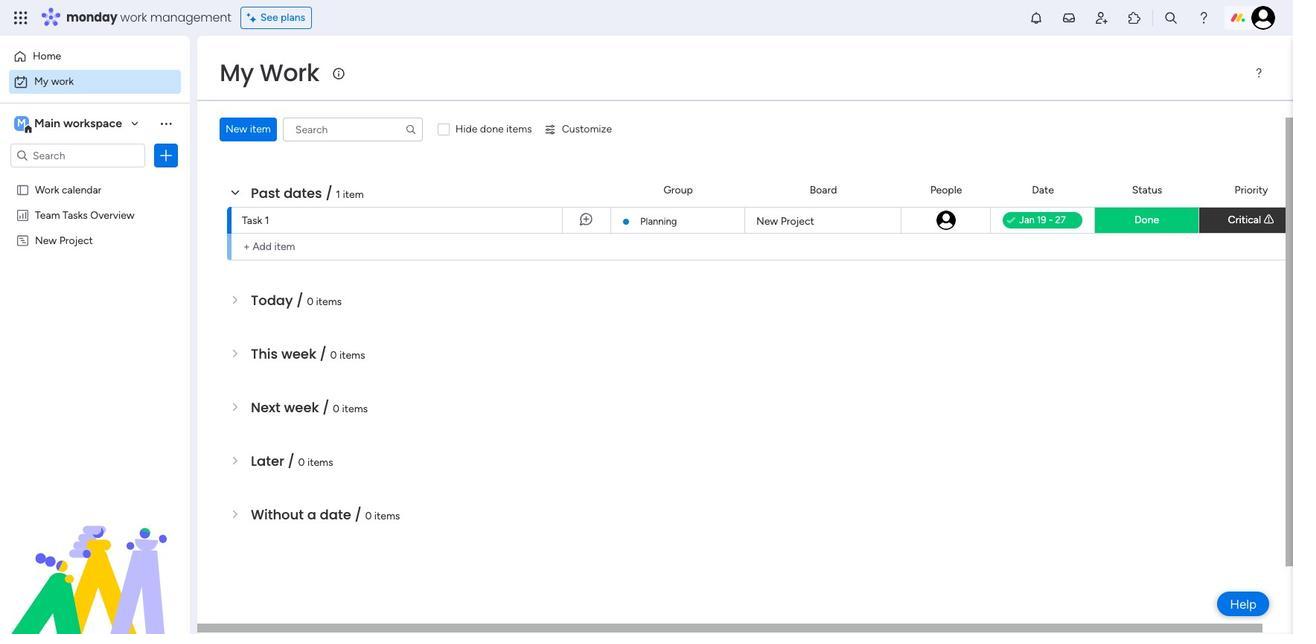 Task type: vqa. For each thing, say whether or not it's contained in the screenshot.
New
yes



Task type: describe. For each thing, give the bounding box(es) containing it.
monday
[[66, 9, 117, 26]]

m
[[17, 117, 26, 130]]

people
[[930, 183, 962, 196]]

search image
[[405, 124, 417, 135]]

without a date / 0 items
[[251, 505, 400, 524]]

0 vertical spatial work
[[260, 56, 319, 89]]

customize button
[[538, 118, 618, 141]]

overview
[[90, 208, 134, 221]]

select product image
[[13, 10, 28, 25]]

a
[[307, 505, 316, 524]]

new project link
[[754, 208, 892, 233]]

item inside the past dates / 1 item
[[343, 188, 364, 201]]

items inside later / 0 items
[[307, 456, 333, 469]]

dapulse checkmark sign image
[[1007, 212, 1015, 230]]

Filter dashboard by text search field
[[283, 118, 423, 141]]

workspace
[[63, 116, 122, 130]]

my work
[[220, 56, 319, 89]]

invite members image
[[1094, 10, 1109, 25]]

/ right date on the bottom left of page
[[355, 505, 362, 524]]

new inside list box
[[35, 234, 57, 246]]

task
[[242, 214, 262, 227]]

0 inside without a date / 0 items
[[365, 510, 372, 523]]

list box containing work calendar
[[0, 174, 190, 454]]

/ right the later at the bottom of page
[[288, 452, 295, 470]]

0 inside next week / 0 items
[[333, 403, 340, 415]]

my for my work
[[34, 75, 49, 88]]

plans
[[281, 11, 305, 24]]

workspace selection element
[[14, 115, 124, 134]]

critical ⚠️️
[[1228, 214, 1274, 226]]

past dates / 1 item
[[251, 184, 364, 202]]

help image
[[1196, 10, 1211, 25]]

0 horizontal spatial work
[[35, 183, 59, 196]]

home link
[[9, 45, 181, 68]]

date
[[1032, 183, 1054, 196]]

task 1
[[242, 214, 269, 227]]

/ right dates
[[326, 184, 332, 202]]

/ right today
[[296, 291, 303, 310]]

week for next
[[284, 398, 319, 417]]

items right the 'done'
[[506, 123, 532, 135]]

2 horizontal spatial new
[[756, 215, 778, 228]]

home
[[33, 50, 61, 63]]

0 inside today / 0 items
[[307, 296, 313, 308]]

public dashboard image
[[16, 208, 30, 222]]

project inside new project link
[[781, 215, 814, 228]]

1 inside the past dates / 1 item
[[336, 188, 340, 201]]

help
[[1230, 597, 1257, 612]]

tasks
[[63, 208, 88, 221]]

lottie animation image
[[0, 484, 190, 634]]

this week / 0 items
[[251, 345, 365, 363]]

this
[[251, 345, 278, 363]]

0 inside later / 0 items
[[298, 456, 305, 469]]

items inside this week / 0 items
[[339, 349, 365, 362]]

help button
[[1217, 592, 1269, 616]]

jacob simon image
[[1251, 6, 1275, 30]]

add
[[252, 240, 272, 253]]

lottie animation element
[[0, 484, 190, 634]]

done
[[480, 123, 504, 135]]

+
[[243, 240, 250, 253]]

my for my work
[[220, 56, 254, 89]]

board
[[810, 183, 837, 196]]

status
[[1132, 183, 1162, 196]]

hide
[[455, 123, 477, 135]]

search everything image
[[1163, 10, 1178, 25]]

new item
[[226, 123, 271, 135]]



Task type: locate. For each thing, give the bounding box(es) containing it.
1
[[336, 188, 340, 201], [265, 214, 269, 227]]

/ down this week / 0 items
[[322, 398, 329, 417]]

0 horizontal spatial my
[[34, 75, 49, 88]]

0 down this week / 0 items
[[333, 403, 340, 415]]

see plans
[[260, 11, 305, 24]]

1 vertical spatial new
[[756, 215, 778, 228]]

my inside option
[[34, 75, 49, 88]]

new inside button
[[226, 123, 247, 135]]

project down tasks
[[59, 234, 93, 246]]

my down home
[[34, 75, 49, 88]]

my work link
[[9, 70, 181, 94]]

item down my work
[[250, 123, 271, 135]]

item inside new item button
[[250, 123, 271, 135]]

items down this week / 0 items
[[342, 403, 368, 415]]

work
[[120, 9, 147, 26], [51, 75, 74, 88]]

planning
[[640, 216, 677, 227]]

work
[[260, 56, 319, 89], [35, 183, 59, 196]]

/ up next week / 0 items
[[320, 345, 327, 363]]

team
[[35, 208, 60, 221]]

new project down the board
[[756, 215, 814, 228]]

past
[[251, 184, 280, 202]]

week
[[281, 345, 316, 363], [284, 398, 319, 417]]

group
[[663, 183, 693, 196]]

items up next week / 0 items
[[339, 349, 365, 362]]

/
[[326, 184, 332, 202], [296, 291, 303, 310], [320, 345, 327, 363], [322, 398, 329, 417], [288, 452, 295, 470], [355, 505, 362, 524]]

workspace image
[[14, 115, 29, 132]]

item right dates
[[343, 188, 364, 201]]

items inside today / 0 items
[[316, 296, 342, 308]]

later / 0 items
[[251, 452, 333, 470]]

management
[[150, 9, 231, 26]]

items inside without a date / 0 items
[[374, 510, 400, 523]]

0 inside this week / 0 items
[[330, 349, 337, 362]]

main
[[34, 116, 60, 130]]

next
[[251, 398, 280, 417]]

critical
[[1228, 214, 1261, 226]]

jacob simon image
[[935, 209, 957, 232]]

calendar
[[62, 183, 101, 196]]

1 horizontal spatial work
[[120, 9, 147, 26]]

new item button
[[220, 118, 277, 141]]

1 horizontal spatial new project
[[756, 215, 814, 228]]

2 vertical spatial new
[[35, 234, 57, 246]]

done
[[1134, 214, 1159, 226]]

work inside option
[[51, 75, 74, 88]]

later
[[251, 452, 284, 470]]

1 vertical spatial item
[[343, 188, 364, 201]]

0 vertical spatial item
[[250, 123, 271, 135]]

items
[[506, 123, 532, 135], [316, 296, 342, 308], [339, 349, 365, 362], [342, 403, 368, 415], [307, 456, 333, 469], [374, 510, 400, 523]]

0 vertical spatial new project
[[756, 215, 814, 228]]

without
[[251, 505, 304, 524]]

project down the board
[[781, 215, 814, 228]]

item right add
[[274, 240, 295, 253]]

items up without a date / 0 items
[[307, 456, 333, 469]]

work right public board icon
[[35, 183, 59, 196]]

0 horizontal spatial 1
[[265, 214, 269, 227]]

+ add item
[[243, 240, 295, 253]]

priority
[[1235, 183, 1268, 196]]

0 horizontal spatial project
[[59, 234, 93, 246]]

2 horizontal spatial item
[[343, 188, 364, 201]]

0 right date on the bottom left of page
[[365, 510, 372, 523]]

my
[[220, 56, 254, 89], [34, 75, 49, 88]]

1 vertical spatial new project
[[35, 234, 93, 246]]

dates
[[284, 184, 322, 202]]

0 vertical spatial project
[[781, 215, 814, 228]]

work for my
[[51, 75, 74, 88]]

work for monday
[[120, 9, 147, 26]]

main workspace
[[34, 116, 122, 130]]

my up new item
[[220, 56, 254, 89]]

1 right task
[[265, 214, 269, 227]]

monday work management
[[66, 9, 231, 26]]

1 horizontal spatial work
[[260, 56, 319, 89]]

week right next
[[284, 398, 319, 417]]

items inside next week / 0 items
[[342, 403, 368, 415]]

0
[[307, 296, 313, 308], [330, 349, 337, 362], [333, 403, 340, 415], [298, 456, 305, 469], [365, 510, 372, 523]]

1 right dates
[[336, 188, 340, 201]]

1 vertical spatial 1
[[265, 214, 269, 227]]

list box
[[0, 174, 190, 454]]

0 right today
[[307, 296, 313, 308]]

1 vertical spatial work
[[51, 75, 74, 88]]

my work option
[[9, 70, 181, 94]]

0 horizontal spatial item
[[250, 123, 271, 135]]

0 horizontal spatial new project
[[35, 234, 93, 246]]

1 horizontal spatial item
[[274, 240, 295, 253]]

0 vertical spatial week
[[281, 345, 316, 363]]

1 vertical spatial project
[[59, 234, 93, 246]]

None search field
[[283, 118, 423, 141]]

see
[[260, 11, 278, 24]]

items up this week / 0 items
[[316, 296, 342, 308]]

update feed image
[[1062, 10, 1076, 25]]

Search in workspace field
[[31, 147, 124, 164]]

hide done items
[[455, 123, 532, 135]]

monday marketplace image
[[1127, 10, 1142, 25]]

notifications image
[[1029, 10, 1044, 25]]

0 horizontal spatial new
[[35, 234, 57, 246]]

⚠️️
[[1264, 214, 1274, 226]]

workspace options image
[[159, 116, 173, 131]]

customize
[[562, 123, 612, 135]]

0 vertical spatial new
[[226, 123, 247, 135]]

menu image
[[1253, 67, 1265, 79]]

my work
[[34, 75, 74, 88]]

public board image
[[16, 182, 30, 197]]

1 vertical spatial week
[[284, 398, 319, 417]]

1 vertical spatial work
[[35, 183, 59, 196]]

1 horizontal spatial project
[[781, 215, 814, 228]]

work calendar
[[35, 183, 101, 196]]

next week / 0 items
[[251, 398, 368, 417]]

1 horizontal spatial 1
[[336, 188, 340, 201]]

1 horizontal spatial my
[[220, 56, 254, 89]]

new
[[226, 123, 247, 135], [756, 215, 778, 228], [35, 234, 57, 246]]

0 vertical spatial 1
[[336, 188, 340, 201]]

today
[[251, 291, 293, 310]]

team tasks overview
[[35, 208, 134, 221]]

new project
[[756, 215, 814, 228], [35, 234, 93, 246]]

0 vertical spatial work
[[120, 9, 147, 26]]

items right date on the bottom left of page
[[374, 510, 400, 523]]

week right this
[[281, 345, 316, 363]]

1 horizontal spatial new
[[226, 123, 247, 135]]

option
[[0, 176, 190, 179]]

0 horizontal spatial work
[[51, 75, 74, 88]]

2 vertical spatial item
[[274, 240, 295, 253]]

project
[[781, 215, 814, 228], [59, 234, 93, 246]]

work down home
[[51, 75, 74, 88]]

new project down tasks
[[35, 234, 93, 246]]

0 up next week / 0 items
[[330, 349, 337, 362]]

item
[[250, 123, 271, 135], [343, 188, 364, 201], [274, 240, 295, 253]]

home option
[[9, 45, 181, 68]]

date
[[320, 505, 351, 524]]

week for this
[[281, 345, 316, 363]]

work right monday
[[120, 9, 147, 26]]

today / 0 items
[[251, 291, 342, 310]]

0 right the later at the bottom of page
[[298, 456, 305, 469]]

see plans button
[[240, 7, 312, 29]]

work down plans
[[260, 56, 319, 89]]

options image
[[159, 148, 173, 163]]



